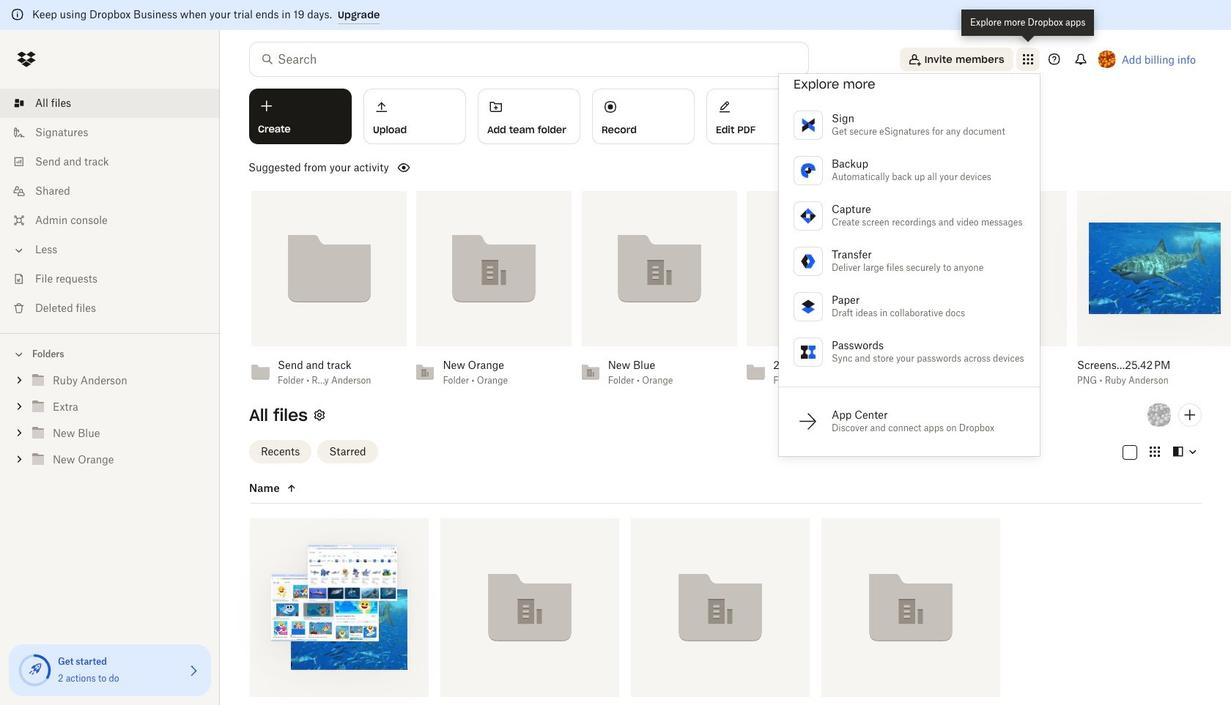 Task type: locate. For each thing, give the bounding box(es) containing it.
less image
[[12, 243, 26, 258]]

team member folder, ruby anderson row
[[244, 519, 429, 706]]

list item
[[0, 89, 220, 118]]

group
[[0, 365, 220, 484]]

alert
[[0, 0, 1231, 30]]

team shared folder, new orange row
[[822, 519, 1000, 706]]

list
[[0, 80, 220, 333]]



Task type: describe. For each thing, give the bounding box(es) containing it.
dropbox image
[[12, 45, 41, 74]]

team shared folder, new blue row
[[625, 519, 810, 706]]

team shared folder, extra row
[[435, 519, 619, 706]]

add team members image
[[1181, 407, 1199, 424]]



Task type: vqa. For each thing, say whether or not it's contained in the screenshot.
Team shared folder, Extra row on the bottom
yes



